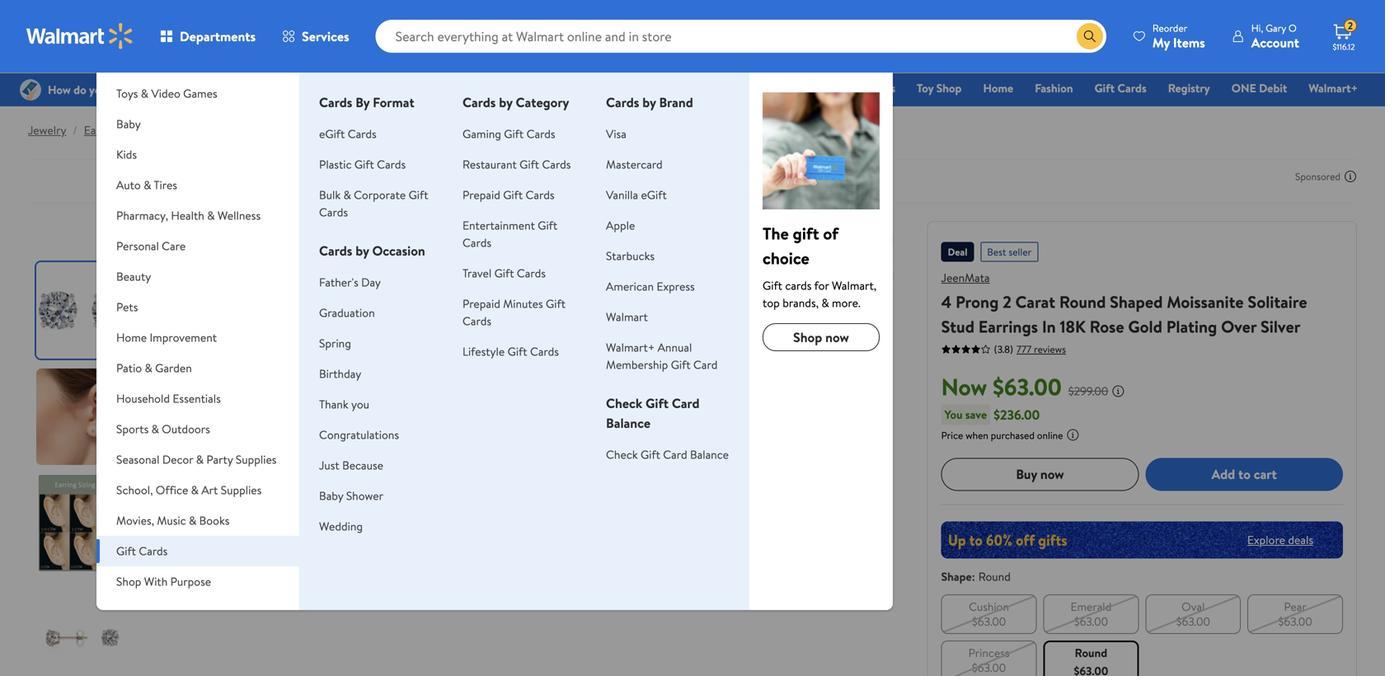 Task type: locate. For each thing, give the bounding box(es) containing it.
gift inside walmart+ annual membership gift card
[[671, 357, 691, 373]]

buy now button
[[942, 458, 1139, 491]]

to
[[1239, 465, 1251, 483]]

check gift card balance
[[606, 394, 700, 432], [606, 447, 729, 463]]

0 vertical spatial round
[[1060, 290, 1106, 313]]

round right :
[[979, 569, 1011, 585]]

1 horizontal spatial walmart+
[[1309, 80, 1359, 96]]

seasonal
[[116, 452, 160, 468]]

gift cards down the movies,
[[116, 543, 168, 559]]

home, furniture & appliances button
[[97, 48, 299, 78]]

entertainment
[[463, 217, 535, 233]]

travel
[[463, 265, 492, 281]]

card inside walmart+ annual membership gift card
[[694, 357, 718, 373]]

& inside the gift of choice gift cards for walmart, top brands, & more.
[[822, 295, 830, 311]]

round inside button
[[1075, 645, 1108, 661]]

$63.00 inside princess $63.00
[[972, 660, 1007, 676]]

one
[[1232, 80, 1257, 96]]

/ right jewelry link
[[73, 122, 77, 138]]

now
[[826, 328, 850, 346], [1041, 465, 1065, 483]]

1 horizontal spatial 2
[[1348, 19, 1354, 33]]

& right the music
[[189, 513, 197, 529]]

prepaid gift cards link
[[463, 187, 555, 203]]

0 vertical spatial supplies
[[236, 452, 277, 468]]

prepaid for prepaid minutes gift cards
[[463, 296, 501, 312]]

(3.8) 777 reviews
[[994, 342, 1067, 356]]

finder
[[685, 80, 718, 96]]

silver
[[1261, 315, 1301, 338]]

2 left carat
[[1003, 290, 1012, 313]]

learn more about strikethrough prices image
[[1112, 385, 1125, 398]]

shaped
[[1110, 290, 1163, 313]]

brands,
[[783, 295, 819, 311]]

by up gaming gift cards link
[[499, 93, 513, 111]]

legal information image
[[1067, 428, 1080, 441]]

& down for
[[822, 295, 830, 311]]

prepaid inside prepaid minutes gift cards
[[463, 296, 501, 312]]

earrings up kids
[[84, 122, 125, 138]]

1 check gift card balance from the top
[[606, 394, 700, 432]]

& down departments
[[202, 55, 209, 71]]

1 vertical spatial home
[[116, 330, 147, 346]]

for
[[815, 278, 829, 294]]

0 horizontal spatial baby
[[116, 116, 141, 132]]

supplies right party on the left bottom of page
[[236, 452, 277, 468]]

when
[[966, 428, 989, 442]]

2 prepaid from the top
[[463, 296, 501, 312]]

prepaid minutes gift cards
[[463, 296, 566, 329]]

egift right vanilla
[[641, 187, 667, 203]]

2 check from the top
[[606, 447, 638, 463]]

purpose
[[170, 574, 211, 590]]

gift cards for "gift cards" dropdown button
[[116, 543, 168, 559]]

oval
[[1182, 599, 1205, 615]]

2 check gift card balance from the top
[[606, 447, 729, 463]]

1 horizontal spatial now
[[1041, 465, 1065, 483]]

restaurant gift cards link
[[463, 156, 571, 172]]

by for category
[[499, 93, 513, 111]]

0 vertical spatial walmart+
[[1309, 80, 1359, 96]]

$63.00 for cushion $63.00
[[972, 613, 1007, 630]]

prepaid for prepaid gift cards
[[463, 187, 501, 203]]

gift cards for the gift cards 'link'
[[1095, 80, 1147, 96]]

annual
[[658, 339, 692, 356]]

1 horizontal spatial home
[[984, 80, 1014, 96]]

1 horizontal spatial by
[[499, 93, 513, 111]]

1 horizontal spatial gift cards
[[1095, 80, 1147, 96]]

movies, music & books button
[[97, 506, 299, 536]]

gift cards inside dropdown button
[[116, 543, 168, 559]]

shop right the toy on the right
[[937, 80, 962, 96]]

wellness
[[218, 207, 261, 224]]

gift cards down search icon
[[1095, 80, 1147, 96]]

walmart+ up membership
[[606, 339, 655, 356]]

1 vertical spatial baby
[[319, 488, 344, 504]]

now right "buy"
[[1041, 465, 1065, 483]]

& right 'sports'
[[151, 421, 159, 437]]

1 vertical spatial prepaid
[[463, 296, 501, 312]]

gift cards inside the gift cards 'link'
[[1095, 80, 1147, 96]]

fashion link
[[1028, 79, 1081, 97]]

shop left the with on the bottom left
[[116, 574, 141, 590]]

0 vertical spatial earrings
[[84, 122, 125, 138]]

moissanite
[[1167, 290, 1244, 313]]

cards inside "gift cards" dropdown button
[[139, 543, 168, 559]]

2 vertical spatial round
[[1075, 645, 1108, 661]]

0 horizontal spatial walmart+
[[606, 339, 655, 356]]

art
[[202, 482, 218, 498]]

gaming gift cards link
[[463, 126, 556, 142]]

Search search field
[[376, 20, 1107, 53]]

gift inside entertainment gift cards
[[538, 217, 558, 233]]

auto
[[116, 177, 141, 193]]

cards down entertainment
[[463, 235, 492, 251]]

walmart+ for walmart+
[[1309, 80, 1359, 96]]

1 horizontal spatial baby
[[319, 488, 344, 504]]

by up day
[[356, 242, 369, 260]]

day
[[361, 274, 381, 290]]

1 vertical spatial check gift card balance
[[606, 447, 729, 463]]

cards up the with on the bottom left
[[139, 543, 168, 559]]

cards down bulk
[[319, 204, 348, 220]]

0 vertical spatial gift cards
[[1095, 80, 1147, 96]]

cards up lifestyle
[[463, 313, 492, 329]]

0 horizontal spatial 2
[[1003, 290, 1012, 313]]

0 vertical spatial baby
[[116, 116, 141, 132]]

1 vertical spatial earrings
[[979, 315, 1039, 338]]

restaurant
[[463, 156, 517, 172]]

just because
[[319, 457, 384, 473]]

gift inside dropdown button
[[116, 543, 136, 559]]

Walmart Site-Wide search field
[[376, 20, 1107, 53]]

prepaid down restaurant
[[463, 187, 501, 203]]

auto & tires
[[116, 177, 177, 193]]

& left art
[[191, 482, 199, 498]]

& right patio
[[145, 360, 152, 376]]

furniture
[[152, 55, 199, 71]]

books
[[199, 513, 230, 529]]

minutes
[[503, 296, 543, 312]]

you
[[945, 406, 963, 423]]

walmart,
[[832, 278, 877, 294]]

& right grocery
[[581, 80, 589, 96]]

0 vertical spatial check gift card balance
[[606, 394, 700, 432]]

shop
[[793, 80, 818, 96], [937, 80, 962, 96], [794, 328, 823, 346], [116, 574, 141, 590]]

& right health
[[207, 207, 215, 224]]

items
[[1174, 33, 1206, 52]]

round up 18k
[[1060, 290, 1106, 313]]

2 inside jeenmata 4 prong 2 carat round shaped moissanite solitaire stud earrings in 18k rose gold plating over silver
[[1003, 290, 1012, 313]]

father's
[[319, 274, 359, 290]]

cards inside prepaid minutes gift cards
[[463, 313, 492, 329]]

cards
[[1118, 80, 1147, 96], [319, 93, 353, 111], [463, 93, 496, 111], [606, 93, 640, 111], [348, 126, 377, 142], [527, 126, 556, 142], [377, 156, 406, 172], [542, 156, 571, 172], [526, 187, 555, 203], [319, 204, 348, 220], [463, 235, 492, 251], [319, 242, 353, 260], [517, 265, 546, 281], [463, 313, 492, 329], [530, 344, 559, 360], [139, 543, 168, 559]]

shape : round
[[942, 569, 1011, 585]]

tires
[[154, 177, 177, 193]]

home left the fashion
[[984, 80, 1014, 96]]

outdoors
[[162, 421, 210, 437]]

cards down prepaid minutes gift cards
[[530, 344, 559, 360]]

1 / from the left
[[73, 122, 77, 138]]

pharmacy, health & wellness button
[[97, 200, 299, 231]]

essentials down 'patio & garden' dropdown button
[[173, 391, 221, 407]]

$63.00 inside cushion $63.00
[[972, 613, 1007, 630]]

baby inside dropdown button
[[116, 116, 141, 132]]

1 vertical spatial check
[[606, 447, 638, 463]]

supplies inside dropdown button
[[221, 482, 262, 498]]

services
[[302, 27, 349, 45]]

apple link
[[606, 217, 635, 233]]

2 horizontal spatial by
[[643, 93, 656, 111]]

0 horizontal spatial home
[[116, 330, 147, 346]]

0 horizontal spatial /
[[73, 122, 77, 138]]

0 vertical spatial card
[[694, 357, 718, 373]]

personal care button
[[97, 231, 299, 261]]

1 vertical spatial card
[[672, 394, 700, 412]]

cards inside the gift cards 'link'
[[1118, 80, 1147, 96]]

cushion $63.00
[[969, 599, 1010, 630]]

household essentials button
[[97, 384, 299, 414]]

1 vertical spatial 2
[[1003, 290, 1012, 313]]

walmart+ inside walmart+ annual membership gift card
[[606, 339, 655, 356]]

supplies inside dropdown button
[[236, 452, 277, 468]]

1 prepaid from the top
[[463, 187, 501, 203]]

by left brand
[[643, 93, 656, 111]]

0 vertical spatial home
[[984, 80, 1014, 96]]

1 vertical spatial now
[[1041, 465, 1065, 483]]

gaming
[[463, 126, 501, 142]]

school, office & art supplies
[[116, 482, 262, 498]]

0 horizontal spatial gift cards
[[116, 543, 168, 559]]

gift
[[662, 80, 682, 96], [1095, 80, 1115, 96], [504, 126, 524, 142], [355, 156, 374, 172], [520, 156, 540, 172], [409, 187, 429, 203], [503, 187, 523, 203], [538, 217, 558, 233], [495, 265, 514, 281], [763, 278, 783, 294], [546, 296, 566, 312], [508, 344, 528, 360], [671, 357, 691, 373], [646, 394, 669, 412], [641, 447, 661, 463], [116, 543, 136, 559]]

1 horizontal spatial egift
[[641, 187, 667, 203]]

movies,
[[116, 513, 154, 529]]

gift inside the gift of choice gift cards for walmart, top brands, & more.
[[763, 278, 783, 294]]

2 / from the left
[[131, 122, 136, 138]]

top
[[763, 295, 780, 311]]

bulk
[[319, 187, 341, 203]]

egift cards link
[[319, 126, 377, 142]]

1 horizontal spatial /
[[131, 122, 136, 138]]

now inside buy now button
[[1041, 465, 1065, 483]]

1 horizontal spatial earrings
[[979, 315, 1039, 338]]

gift cards
[[1095, 80, 1147, 96], [116, 543, 168, 559]]

(3.8)
[[994, 342, 1014, 356]]

0 horizontal spatial egift
[[319, 126, 345, 142]]

home inside dropdown button
[[116, 330, 147, 346]]

0 vertical spatial 2
[[1348, 19, 1354, 33]]

pets
[[116, 299, 138, 315]]

supplies right art
[[221, 482, 262, 498]]

1 horizontal spatial balance
[[690, 447, 729, 463]]

add to cart button
[[1146, 458, 1344, 491]]

0 horizontal spatial now
[[826, 328, 850, 346]]

toys & video games button
[[97, 78, 299, 109]]

walmart+ down $116.12 at the top
[[1309, 80, 1359, 96]]

cards up 'father's'
[[319, 242, 353, 260]]

now for buy now
[[1041, 465, 1065, 483]]

0 vertical spatial essentials
[[592, 80, 641, 96]]

pharmacy,
[[116, 207, 168, 224]]

patio & garden
[[116, 360, 192, 376]]

egift up plastic
[[319, 126, 345, 142]]

0 vertical spatial check
[[606, 394, 643, 412]]

prepaid down travel
[[463, 296, 501, 312]]

add
[[1212, 465, 1236, 483]]

pharmacy, health & wellness
[[116, 207, 261, 224]]

1 vertical spatial essentials
[[173, 391, 221, 407]]

& left tires
[[144, 177, 151, 193]]

0 vertical spatial now
[[826, 328, 850, 346]]

4 prong 2 carat round shaped moissanite solitaire stud earrings in 18k rose gold plating over silver - image 1 of 5 image
[[36, 262, 133, 359]]

baby for baby
[[116, 116, 141, 132]]

prepaid gift cards
[[463, 187, 555, 203]]

gift finder
[[662, 80, 718, 96]]

cards left registry
[[1118, 80, 1147, 96]]

balance
[[606, 414, 651, 432], [690, 447, 729, 463]]

one debit link
[[1225, 79, 1295, 97]]

1 horizontal spatial essentials
[[592, 80, 641, 96]]

1 vertical spatial round
[[979, 569, 1011, 585]]

grocery & essentials link
[[531, 79, 648, 97]]

0 horizontal spatial by
[[356, 242, 369, 260]]

& right toys
[[141, 85, 149, 101]]

0 vertical spatial prepaid
[[463, 187, 501, 203]]

reviews
[[1034, 342, 1067, 356]]

plastic
[[319, 156, 352, 172]]

0 horizontal spatial essentials
[[173, 391, 221, 407]]

supplies for school, office & art supplies
[[221, 482, 262, 498]]

0 vertical spatial balance
[[606, 414, 651, 432]]

2 up $116.12 at the top
[[1348, 19, 1354, 33]]

up to sixty percent off deals. shop now. image
[[942, 522, 1344, 559]]

visa
[[606, 126, 627, 142]]

1 vertical spatial gift cards
[[116, 543, 168, 559]]

$236.00
[[994, 406, 1040, 424]]

& inside bulk & corporate gift cards
[[343, 187, 351, 203]]

earrings up (3.8)
[[979, 315, 1039, 338]]

round
[[1060, 290, 1106, 313], [979, 569, 1011, 585], [1075, 645, 1108, 661]]

just
[[319, 457, 340, 473]]

home up patio
[[116, 330, 147, 346]]

home for home
[[984, 80, 1014, 96]]

now down more.
[[826, 328, 850, 346]]

18k
[[1060, 315, 1086, 338]]

prepaid minutes gift cards link
[[463, 296, 566, 329]]

round inside jeenmata 4 prong 2 carat round shaped moissanite solitaire stud earrings in 18k rose gold plating over silver
[[1060, 290, 1106, 313]]

$63.00 inside emerald $63.00
[[1075, 613, 1109, 630]]

/ up kids
[[131, 122, 136, 138]]

round down emerald $63.00
[[1075, 645, 1108, 661]]

gift inside prepaid minutes gift cards
[[546, 296, 566, 312]]

& right bulk
[[343, 187, 351, 203]]

1 vertical spatial supplies
[[221, 482, 262, 498]]

just because link
[[319, 457, 384, 473]]

now inside shop now link
[[826, 328, 850, 346]]

essentials up visa on the top left of the page
[[592, 80, 641, 96]]

card
[[694, 357, 718, 373], [672, 394, 700, 412], [663, 447, 688, 463]]

prong
[[956, 290, 999, 313]]

1 vertical spatial walmart+
[[606, 339, 655, 356]]

baby down toys
[[116, 116, 141, 132]]

baby down just
[[319, 488, 344, 504]]

cards down the category
[[527, 126, 556, 142]]



Task type: vqa. For each thing, say whether or not it's contained in the screenshot.
Minutes
yes



Task type: describe. For each thing, give the bounding box(es) containing it.
search icon image
[[1084, 30, 1097, 43]]

patio & garden button
[[97, 353, 299, 384]]

1 vertical spatial egift
[[641, 187, 667, 203]]

rose
[[1090, 315, 1125, 338]]

restaurant gift cards
[[463, 156, 571, 172]]

& inside 'link'
[[581, 80, 589, 96]]

earrings inside jeenmata 4 prong 2 carat round shaped moissanite solitaire stud earrings in 18k rose gold plating over silver
[[979, 315, 1039, 338]]

cards inside bulk & corporate gift cards
[[319, 204, 348, 220]]

cards by occasion
[[319, 242, 425, 260]]

cards down restaurant gift cards
[[526, 187, 555, 203]]

american
[[606, 278, 654, 294]]

apple
[[606, 217, 635, 233]]

departments button
[[147, 16, 269, 56]]

video
[[151, 85, 180, 101]]

father's day link
[[319, 274, 381, 290]]

gift
[[793, 222, 820, 245]]

gift inside 'link'
[[1095, 80, 1115, 96]]

thank you link
[[319, 396, 370, 412]]

health
[[171, 207, 204, 224]]

essentials inside 'link'
[[592, 80, 641, 96]]

0 horizontal spatial earrings
[[84, 122, 125, 138]]

$63.00 for princess $63.00
[[972, 660, 1007, 676]]

4 prong 2 carat round shaped moissanite solitaire stud earrings in 18k rose gold plating over silver - image 2 of 5 image
[[36, 369, 133, 465]]

decor
[[162, 452, 193, 468]]

zoom image modal image
[[868, 266, 888, 285]]

shop down brands,
[[794, 328, 823, 346]]

shape list
[[938, 591, 1347, 676]]

jewelry link
[[28, 122, 66, 138]]

now for shop now
[[826, 328, 850, 346]]

deals link
[[482, 79, 524, 97]]

cards up gaming
[[463, 93, 496, 111]]

fashion
[[1035, 80, 1074, 96]]

party
[[207, 452, 233, 468]]

gaming gift cards
[[463, 126, 556, 142]]

cards inside entertainment gift cards
[[463, 235, 492, 251]]

gift cards link
[[1088, 79, 1155, 97]]

2 vertical spatial card
[[663, 447, 688, 463]]

my
[[1153, 33, 1170, 52]]

stud
[[942, 315, 975, 338]]

toys
[[116, 85, 138, 101]]

mastercard
[[606, 156, 663, 172]]

emerald
[[1071, 599, 1112, 615]]

shop right christmas
[[793, 80, 818, 96]]

walmart image
[[26, 23, 134, 49]]

pear $63.00
[[1279, 599, 1313, 630]]

essentials inside "dropdown button"
[[173, 391, 221, 407]]

entertainment gift cards
[[463, 217, 558, 251]]

by
[[356, 93, 370, 111]]

lifestyle gift cards link
[[463, 344, 559, 360]]

1 check from the top
[[606, 394, 643, 412]]

patio
[[116, 360, 142, 376]]

debit
[[1260, 80, 1288, 96]]

price
[[942, 428, 964, 442]]

cards up minutes
[[517, 265, 546, 281]]

seller
[[1009, 245, 1032, 259]]

emerald $63.00
[[1071, 599, 1112, 630]]

birthday
[[319, 366, 361, 382]]

cards up visa on the top left of the page
[[606, 93, 640, 111]]

christmas
[[739, 80, 790, 96]]

cards by format
[[319, 93, 415, 111]]

beauty button
[[97, 261, 299, 292]]

by for brand
[[643, 93, 656, 111]]

shop with purpose
[[116, 574, 211, 590]]

plastic gift cards
[[319, 156, 406, 172]]

gold
[[1129, 315, 1163, 338]]

cushion
[[969, 599, 1010, 615]]

price when purchased online
[[942, 428, 1064, 442]]

0 horizontal spatial balance
[[606, 414, 651, 432]]

cards down gaming gift cards link
[[542, 156, 571, 172]]

games
[[183, 85, 217, 101]]

by for occasion
[[356, 242, 369, 260]]

baby for baby shower
[[319, 488, 344, 504]]

movies, music & books
[[116, 513, 230, 529]]

& left party on the left bottom of page
[[196, 452, 204, 468]]

ad disclaimer and feedback image
[[1344, 170, 1358, 183]]

$63.00 for emerald $63.00
[[1075, 613, 1109, 630]]

home, furniture & appliances
[[116, 55, 266, 71]]

home link
[[976, 79, 1021, 97]]

registry link
[[1161, 79, 1218, 97]]

household
[[116, 391, 170, 407]]

supplies for seasonal decor & party supplies
[[236, 452, 277, 468]]

deal
[[948, 245, 968, 259]]

cards up corporate
[[377, 156, 406, 172]]

corporate
[[354, 187, 406, 203]]

with
[[144, 574, 168, 590]]

grocery
[[538, 80, 578, 96]]

christmas shop
[[739, 80, 818, 96]]

american express
[[606, 278, 695, 294]]

membership
[[606, 357, 668, 373]]

the gift of choice gift cards for walmart, top brands, & more.
[[763, 222, 877, 311]]

777 reviews link
[[1014, 342, 1067, 356]]

0 vertical spatial egift
[[319, 126, 345, 142]]

shower
[[346, 488, 384, 504]]

walmart+ for walmart+ annual membership gift card
[[606, 339, 655, 356]]

egift cards
[[319, 126, 377, 142]]

thank you
[[319, 396, 370, 412]]

best seller
[[988, 245, 1032, 259]]

shop inside dropdown button
[[116, 574, 141, 590]]

deals
[[489, 80, 517, 96]]

format
[[373, 93, 415, 111]]

appliances
[[212, 55, 266, 71]]

pets button
[[97, 292, 299, 323]]

home for home improvement
[[116, 330, 147, 346]]

now $63.00
[[942, 371, 1062, 403]]

gift cards image
[[763, 92, 880, 210]]

4 prong 2 carat round shaped moissanite solitaire stud earrings in 18k rose gold plating over silver - image 4 of 5 image
[[36, 582, 133, 676]]

gift inside bulk & corporate gift cards
[[409, 187, 429, 203]]

4
[[942, 290, 952, 313]]

plating
[[1167, 315, 1218, 338]]

& inside dropdown button
[[207, 207, 215, 224]]

walmart+ annual membership gift card link
[[606, 339, 718, 373]]

cards up plastic gift cards
[[348, 126, 377, 142]]

o
[[1289, 21, 1297, 35]]

$63.00 for now $63.00
[[993, 371, 1062, 403]]

$63.00 for pear $63.00
[[1279, 613, 1313, 630]]

school, office & art supplies button
[[97, 475, 299, 506]]

visa link
[[606, 126, 627, 142]]

home improvement button
[[97, 323, 299, 353]]

4 prong 2 carat round shaped moissanite solitaire stud earrings in 18k rose gold plating over silver - image 3 of 5 image
[[36, 475, 133, 572]]

$63.00 for oval $63.00
[[1177, 613, 1211, 630]]

baby shower
[[319, 488, 384, 504]]

plastic gift cards link
[[319, 156, 406, 172]]

cards left by
[[319, 93, 353, 111]]

1 vertical spatial balance
[[690, 447, 729, 463]]



